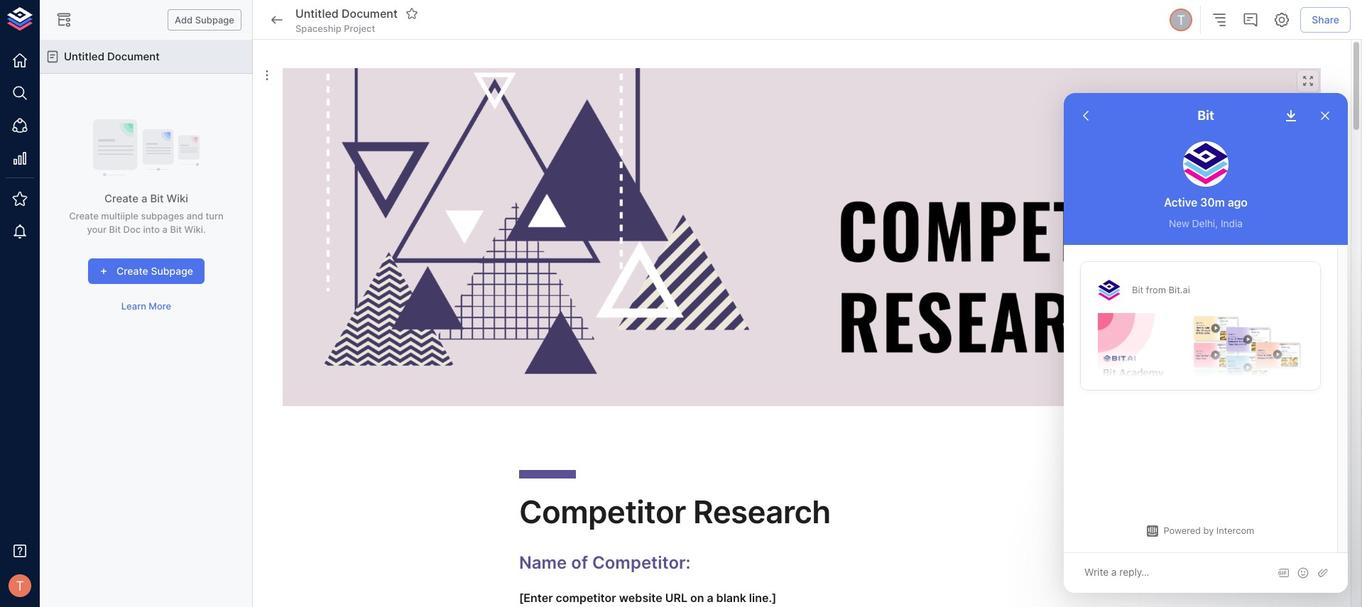 Task type: describe. For each thing, give the bounding box(es) containing it.
2 horizontal spatial bit
[[170, 223, 182, 235]]

0 vertical spatial untitled document
[[295, 6, 398, 20]]

line.]
[[749, 591, 777, 605]]

t for "t" button to the bottom
[[16, 578, 24, 594]]

learn more
[[121, 301, 171, 312]]

research
[[693, 493, 831, 531]]

multiiple
[[101, 211, 139, 222]]

0 horizontal spatial bit
[[109, 223, 121, 235]]

favorite image
[[406, 7, 418, 20]]

[enter
[[519, 591, 553, 605]]

0 vertical spatial t button
[[1168, 6, 1195, 33]]

create for a
[[104, 192, 139, 205]]

subpages
[[141, 211, 184, 222]]

wiki
[[167, 192, 188, 205]]

competitor
[[556, 591, 616, 605]]

name of competitor:
[[519, 552, 691, 573]]

into
[[143, 223, 160, 235]]

document inside "link"
[[107, 50, 160, 63]]

your
[[87, 223, 107, 235]]

1 horizontal spatial document
[[342, 6, 398, 20]]

create for subpage
[[116, 265, 148, 277]]

1 vertical spatial t button
[[4, 570, 36, 602]]

untitled inside untitled document "link"
[[64, 50, 104, 63]]

of
[[571, 552, 588, 573]]

untitled document inside "link"
[[64, 50, 160, 63]]

url
[[665, 591, 688, 605]]

1 vertical spatial create
[[69, 211, 99, 222]]

name
[[519, 552, 567, 573]]

competitor:
[[592, 552, 691, 573]]

wiki.
[[184, 223, 206, 235]]

create a bit wiki create multiiple subpages and turn your bit doc into a bit wiki.
[[69, 192, 224, 235]]

settings image
[[1274, 11, 1291, 28]]

website
[[619, 591, 663, 605]]

1 horizontal spatial bit
[[150, 192, 164, 205]]

add subpage
[[175, 14, 234, 25]]

[enter competitor website url on a blank line.]
[[519, 591, 777, 605]]

learn
[[121, 301, 146, 312]]

create subpage button
[[88, 258, 205, 284]]

t for the topmost "t" button
[[1177, 12, 1186, 28]]



Task type: locate. For each thing, give the bounding box(es) containing it.
spaceship project link
[[295, 22, 375, 35]]

0 horizontal spatial untitled document
[[64, 50, 160, 63]]

project
[[344, 23, 375, 34]]

dialog
[[1064, 93, 1348, 593]]

on
[[690, 591, 704, 605]]

1 horizontal spatial a
[[162, 223, 168, 235]]

2 vertical spatial a
[[707, 591, 714, 605]]

a right on at bottom right
[[707, 591, 714, 605]]

subpage for create subpage
[[151, 265, 193, 277]]

0 horizontal spatial untitled
[[64, 50, 104, 63]]

2 horizontal spatial a
[[707, 591, 714, 605]]

1 horizontal spatial t button
[[1168, 6, 1195, 33]]

1 horizontal spatial untitled document
[[295, 6, 398, 20]]

0 horizontal spatial document
[[107, 50, 160, 63]]

spaceship project
[[295, 23, 375, 34]]

1 vertical spatial untitled
[[64, 50, 104, 63]]

untitled document
[[295, 6, 398, 20], [64, 50, 160, 63]]

0 vertical spatial subpage
[[195, 14, 234, 25]]

subpage
[[195, 14, 234, 25], [151, 265, 193, 277]]

go back image
[[268, 11, 286, 28]]

bit down multiiple
[[109, 223, 121, 235]]

create inside create subpage button
[[116, 265, 148, 277]]

a down subpages
[[162, 223, 168, 235]]

add subpage button
[[168, 9, 242, 31]]

create up multiiple
[[104, 192, 139, 205]]

doc
[[123, 223, 141, 235]]

untitled down hide wiki image
[[64, 50, 104, 63]]

1 vertical spatial subpage
[[151, 265, 193, 277]]

0 horizontal spatial subpage
[[151, 265, 193, 277]]

create
[[104, 192, 139, 205], [69, 211, 99, 222], [116, 265, 148, 277]]

1 horizontal spatial subpage
[[195, 14, 234, 25]]

table of contents image
[[1211, 11, 1228, 28]]

competitor
[[519, 493, 686, 531]]

0 vertical spatial document
[[342, 6, 398, 20]]

1 horizontal spatial untitled
[[295, 6, 339, 20]]

0 vertical spatial t
[[1177, 12, 1186, 28]]

0 horizontal spatial t
[[16, 578, 24, 594]]

a up subpages
[[141, 192, 147, 205]]

learn more button
[[118, 296, 175, 318]]

0 vertical spatial create
[[104, 192, 139, 205]]

1 vertical spatial a
[[162, 223, 168, 235]]

0 horizontal spatial t button
[[4, 570, 36, 602]]

untitled up spaceship
[[295, 6, 339, 20]]

blank
[[716, 591, 746, 605]]

a
[[141, 192, 147, 205], [162, 223, 168, 235], [707, 591, 714, 605]]

competitor research
[[519, 493, 831, 531]]

t button
[[1168, 6, 1195, 33], [4, 570, 36, 602]]

1 vertical spatial document
[[107, 50, 160, 63]]

bit down subpages
[[170, 223, 182, 235]]

untitled document down hide wiki image
[[64, 50, 160, 63]]

1 vertical spatial t
[[16, 578, 24, 594]]

spaceship
[[295, 23, 342, 34]]

and
[[187, 211, 203, 222]]

turn
[[206, 211, 224, 222]]

subpage up "more"
[[151, 265, 193, 277]]

subpage right add
[[195, 14, 234, 25]]

subpage for add subpage
[[195, 14, 234, 25]]

untitled document link
[[40, 40, 253, 74]]

create up learn
[[116, 265, 148, 277]]

hide wiki image
[[55, 11, 72, 28]]

0 horizontal spatial a
[[141, 192, 147, 205]]

share
[[1312, 13, 1340, 25]]

0 vertical spatial a
[[141, 192, 147, 205]]

untitled
[[295, 6, 339, 20], [64, 50, 104, 63]]

1 vertical spatial untitled document
[[64, 50, 160, 63]]

untitled document up spaceship project
[[295, 6, 398, 20]]

0 vertical spatial untitled
[[295, 6, 339, 20]]

bit up subpages
[[150, 192, 164, 205]]

create up your
[[69, 211, 99, 222]]

share button
[[1301, 7, 1351, 33]]

more
[[149, 301, 171, 312]]

create subpage
[[116, 265, 193, 277]]

bit
[[150, 192, 164, 205], [109, 223, 121, 235], [170, 223, 182, 235]]

comments image
[[1242, 11, 1260, 28]]

t
[[1177, 12, 1186, 28], [16, 578, 24, 594]]

document
[[342, 6, 398, 20], [107, 50, 160, 63]]

1 horizontal spatial t
[[1177, 12, 1186, 28]]

2 vertical spatial create
[[116, 265, 148, 277]]

add
[[175, 14, 193, 25]]



Task type: vqa. For each thing, say whether or not it's contained in the screenshot.
Table of Contents icon
yes



